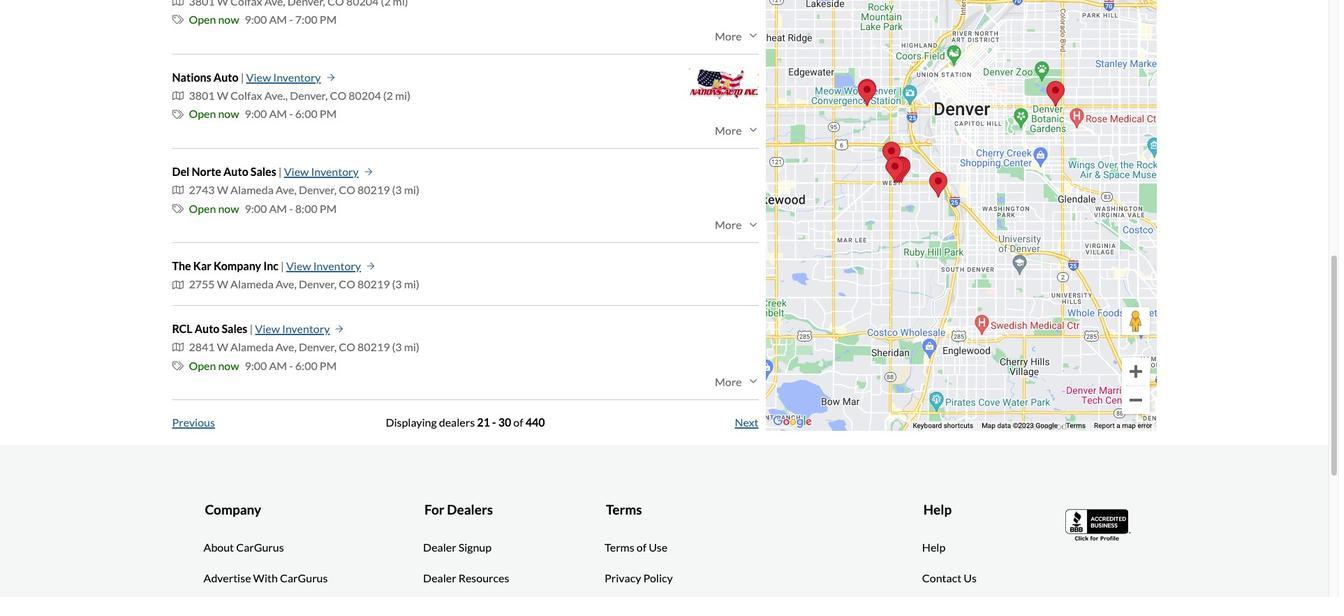 Task type: describe. For each thing, give the bounding box(es) containing it.
440
[[526, 416, 545, 429]]

norte
[[192, 165, 221, 178]]

map region
[[766, 0, 1157, 431]]

©2023
[[1013, 422, 1034, 429]]

for
[[425, 501, 445, 517]]

more for first angle down icon from the bottom of the page
[[715, 375, 742, 388]]

am for del norte auto sales |
[[269, 202, 287, 215]]

nations auto image
[[858, 79, 876, 104]]

big jons auto image
[[929, 171, 948, 197]]

nations auto |
[[172, 70, 244, 84]]

2841 w alameda ave, denver, co 80219         (3 mi)
[[189, 340, 420, 354]]

del
[[172, 165, 190, 178]]

80204
[[349, 89, 381, 102]]

ave.,
[[265, 89, 288, 102]]

nations
[[172, 70, 211, 84]]

with
[[253, 571, 278, 584]]

pm for rcl auto sales |
[[320, 359, 337, 372]]

0 vertical spatial sales
[[251, 165, 276, 178]]

map
[[982, 422, 996, 429]]

2743
[[189, 183, 215, 196]]

shortcuts
[[944, 422, 974, 429]]

1 vertical spatial terms
[[606, 501, 642, 517]]

(3 for 2743 w alameda ave, denver, co 80219         (3 mi)
[[392, 183, 402, 196]]

6:00 for ave.,
[[295, 107, 318, 120]]

0 vertical spatial help
[[924, 501, 952, 517]]

80219 for 2755 w alameda ave, denver, co 80219         (3 mi)
[[358, 278, 390, 291]]

map image for 2841 w alameda ave, denver, co 80219         (3 mi)
[[172, 342, 183, 353]]

privacy policy link
[[605, 570, 673, 586]]

contact
[[923, 571, 962, 584]]

arrow right image for 2755 w alameda ave, denver, co 80219         (3 mi)
[[367, 262, 375, 270]]

the kar kompany inc |
[[172, 259, 284, 272]]

- for del norte auto sales |
[[289, 202, 293, 215]]

colfax
[[231, 89, 262, 102]]

1 pm from the top
[[320, 13, 337, 26]]

view for rcl auto sales
[[255, 322, 280, 335]]

del norte auto sales |
[[172, 165, 282, 178]]

2841
[[189, 340, 215, 354]]

denver, for rcl auto sales |
[[299, 340, 337, 354]]

error
[[1138, 422, 1153, 429]]

view inventory link for nations auto
[[246, 68, 335, 87]]

mi) for 2755 w alameda ave, denver, co 80219         (3 mi)
[[404, 278, 420, 291]]

google
[[1036, 422, 1058, 429]]

auto for rcl auto sales
[[195, 322, 220, 335]]

| up 2841 w alameda ave, denver, co 80219         (3 mi)
[[250, 322, 253, 335]]

arrow right image for 3801 w colfax ave., denver, co 80204         (2 mi)
[[327, 73, 335, 82]]

view for del norte auto sales
[[284, 165, 309, 178]]

30
[[499, 416, 511, 429]]

map image
[[172, 0, 183, 7]]

policy
[[644, 571, 673, 584]]

- left 7:00
[[289, 13, 293, 26]]

1 more button from the top
[[715, 29, 759, 42]]

1 angle down image from the top
[[748, 30, 759, 41]]

resources
[[459, 571, 509, 584]]

mi) for 2841 w alameda ave, denver, co 80219         (3 mi)
[[404, 340, 420, 354]]

now for sales
[[218, 359, 239, 372]]

angle down image
[[748, 219, 759, 230]]

4 more button from the top
[[715, 375, 759, 388]]

view inventory for rcl auto sales
[[255, 322, 330, 335]]

9:00 for |
[[245, 107, 267, 120]]

open now 9:00 am - 6:00 pm for colfax
[[189, 107, 337, 120]]

(3 for 2755 w alameda ave, denver, co 80219         (3 mi)
[[392, 278, 402, 291]]

arrow right image
[[364, 168, 373, 176]]

7:00
[[295, 13, 318, 26]]

displaying
[[386, 416, 437, 429]]

view for nations auto
[[246, 70, 271, 84]]

alameda for |
[[231, 340, 274, 354]]

terms for terms of use
[[605, 540, 635, 554]]

keyboard shortcuts button
[[913, 421, 974, 431]]

cargurus inside the about cargurus 'link'
[[236, 540, 284, 554]]

previous link
[[172, 416, 215, 429]]

w for 2841
[[217, 340, 228, 354]]

3 angle down image from the top
[[748, 376, 759, 387]]

- for nations auto |
[[289, 107, 293, 120]]

previous
[[172, 416, 215, 429]]

1 vertical spatial of
[[637, 540, 647, 554]]

terms link
[[1067, 422, 1086, 429]]

dealer for dealer signup
[[423, 540, 457, 554]]

advertise with cargurus
[[204, 571, 328, 584]]

altitude auto sales image
[[858, 80, 876, 106]]

map
[[1123, 422, 1136, 429]]

2755 w alameda ave, denver, co 80219         (3 mi)
[[189, 278, 420, 291]]

view for the kar kompany inc
[[286, 259, 311, 272]]

view inventory link for the kar kompany inc
[[286, 257, 375, 275]]

w for 2743
[[217, 183, 228, 196]]

cherry creek automotive image
[[1047, 81, 1065, 107]]

inc
[[263, 259, 279, 272]]

more for angle down image
[[715, 218, 742, 231]]

am for rcl auto sales |
[[269, 359, 287, 372]]

about cargurus
[[204, 540, 284, 554]]

2 angle down image from the top
[[748, 125, 759, 136]]

1 vertical spatial help
[[923, 540, 946, 554]]

dealers
[[439, 416, 475, 429]]

rcl auto sales |
[[172, 322, 253, 335]]

21
[[477, 416, 490, 429]]

advertise
[[204, 571, 251, 584]]

arrow right image for 2841 w alameda ave, denver, co 80219         (3 mi)
[[336, 325, 344, 333]]

displaying dealers 21 - 30 of 440
[[386, 416, 545, 429]]

report a map error
[[1095, 422, 1153, 429]]

now for auto
[[218, 202, 239, 215]]

kar
[[193, 259, 212, 272]]

- left '30'
[[492, 416, 496, 429]]

inventory for nations auto
[[273, 70, 321, 84]]

open for del
[[189, 202, 216, 215]]

0 vertical spatial of
[[514, 416, 524, 429]]

now for |
[[218, 107, 239, 120]]

open now 9:00 am - 7:00 pm
[[189, 13, 337, 26]]

8:00
[[295, 202, 318, 215]]

alameda for sales
[[231, 183, 274, 196]]

lukan auto sales llc image
[[883, 141, 901, 167]]



Task type: vqa. For each thing, say whether or not it's contained in the screenshot.
leftmost No
no



Task type: locate. For each thing, give the bounding box(es) containing it.
cargurus right with
[[280, 571, 328, 584]]

(2
[[383, 89, 393, 102]]

angle down image down nations auto logo
[[748, 125, 759, 136]]

1 9:00 from the top
[[245, 13, 267, 26]]

am
[[269, 13, 287, 26], [269, 107, 287, 120], [269, 202, 287, 215], [269, 359, 287, 372]]

1 ave, from the top
[[276, 183, 297, 196]]

1 6:00 from the top
[[295, 107, 318, 120]]

tags image for open now 9:00 am - 7:00 pm
[[172, 14, 183, 25]]

- for rcl auto sales |
[[289, 359, 293, 372]]

auto for nations auto
[[214, 70, 239, 84]]

3 more button from the top
[[715, 218, 759, 231]]

tags image for open now 9:00 am - 6:00 pm
[[172, 109, 183, 120]]

0 vertical spatial ave,
[[276, 183, 297, 196]]

co for 2755 w alameda ave, denver, co 80219         (3 mi)
[[339, 278, 356, 291]]

3801 w colfax ave., denver, co 80204         (2 mi)
[[189, 89, 411, 102]]

arrow right image up 2841 w alameda ave, denver, co 80219         (3 mi)
[[336, 325, 344, 333]]

rcl auto sales image
[[886, 157, 904, 183]]

now
[[218, 13, 239, 26], [218, 107, 239, 120], [218, 202, 239, 215], [218, 359, 239, 372]]

dealer left signup at left
[[423, 540, 457, 554]]

80219
[[358, 183, 390, 196], [358, 278, 390, 291], [358, 340, 390, 354]]

alameda down rcl auto sales |
[[231, 340, 274, 354]]

am for nations auto |
[[269, 107, 287, 120]]

denver, for nations auto |
[[290, 89, 328, 102]]

0 horizontal spatial of
[[514, 416, 524, 429]]

2 more button from the top
[[715, 124, 759, 137]]

0 vertical spatial open now 9:00 am - 6:00 pm
[[189, 107, 337, 120]]

9:00 left 7:00
[[245, 13, 267, 26]]

arrow right image up 2755 w alameda ave, denver, co 80219         (3 mi)
[[367, 262, 375, 270]]

nations auto logo image
[[689, 68, 759, 99]]

2 dealer from the top
[[423, 571, 457, 584]]

open now 9:00 am - 8:00 pm
[[189, 202, 337, 215]]

1 horizontal spatial arrow right image
[[336, 325, 344, 333]]

0 vertical spatial dealer
[[423, 540, 457, 554]]

help up the contact
[[923, 540, 946, 554]]

more button
[[715, 29, 759, 42], [715, 124, 759, 137], [715, 218, 759, 231], [715, 375, 759, 388]]

terms left report
[[1067, 422, 1086, 429]]

co for 3801 w colfax ave., denver, co 80204         (2 mi)
[[330, 89, 347, 102]]

pm right 7:00
[[320, 13, 337, 26]]

2 vertical spatial arrow right image
[[336, 325, 344, 333]]

w for 3801
[[217, 89, 228, 102]]

ave, down 2755 w alameda ave, denver, co 80219         (3 mi)
[[276, 340, 297, 354]]

of right '30'
[[514, 416, 524, 429]]

6:00 for ave,
[[295, 359, 318, 372]]

9:00
[[245, 13, 267, 26], [245, 107, 267, 120], [245, 202, 267, 215], [245, 359, 267, 372]]

alameda up open now 9:00 am - 8:00 pm
[[231, 183, 274, 196]]

0 horizontal spatial arrow right image
[[327, 73, 335, 82]]

auto
[[214, 70, 239, 84], [224, 165, 248, 178], [195, 322, 220, 335]]

2 vertical spatial angle down image
[[748, 376, 759, 387]]

1 alameda from the top
[[231, 183, 274, 196]]

| right the "inc"
[[281, 259, 284, 272]]

1 vertical spatial tags image
[[172, 360, 183, 371]]

2 vertical spatial 80219
[[358, 340, 390, 354]]

privacy policy
[[605, 571, 673, 584]]

sales
[[251, 165, 276, 178], [222, 322, 248, 335]]

2 ave, from the top
[[276, 278, 297, 291]]

map image down rcl
[[172, 342, 183, 353]]

2 tags image from the top
[[172, 360, 183, 371]]

denver,
[[290, 89, 328, 102], [299, 183, 337, 196], [299, 278, 337, 291], [299, 340, 337, 354]]

auto up 2841
[[195, 322, 220, 335]]

contact us
[[923, 571, 977, 584]]

2 vertical spatial ave,
[[276, 340, 297, 354]]

dealers
[[447, 501, 493, 517]]

3 now from the top
[[218, 202, 239, 215]]

1 open now 9:00 am - 6:00 pm from the top
[[189, 107, 337, 120]]

3 map image from the top
[[172, 279, 183, 290]]

terms of use link
[[605, 539, 668, 556]]

now up "nations auto |"
[[218, 13, 239, 26]]

0 vertical spatial tags image
[[172, 109, 183, 120]]

map image down "the"
[[172, 279, 183, 290]]

terms up terms of use
[[606, 501, 642, 517]]

1 w from the top
[[217, 89, 228, 102]]

w for 2755
[[217, 278, 228, 291]]

w down del norte auto sales |
[[217, 183, 228, 196]]

3 open from the top
[[189, 202, 216, 215]]

arrow right image up 3801 w colfax ave., denver, co 80204         (2 mi) in the top left of the page
[[327, 73, 335, 82]]

map image down nations
[[172, 90, 183, 101]]

now down del norte auto sales |
[[218, 202, 239, 215]]

next
[[735, 416, 759, 429]]

ave, for del norte auto sales
[[276, 183, 297, 196]]

contact us link
[[923, 570, 977, 586]]

tags image for open now 9:00 am - 6:00 pm
[[172, 360, 183, 371]]

1 vertical spatial auto
[[224, 165, 248, 178]]

4 am from the top
[[269, 359, 287, 372]]

advertise with cargurus link
[[204, 570, 328, 586]]

2 vertical spatial auto
[[195, 322, 220, 335]]

tags image
[[172, 14, 183, 25], [172, 360, 183, 371]]

view inventory link up 2755 w alameda ave, denver, co 80219         (3 mi)
[[286, 257, 375, 275]]

sales right rcl
[[222, 322, 248, 335]]

view inventory up ave.,
[[246, 70, 321, 84]]

1 am from the top
[[269, 13, 287, 26]]

1 now from the top
[[218, 13, 239, 26]]

4 more from the top
[[715, 375, 742, 388]]

more for 1st angle down icon
[[715, 29, 742, 42]]

denver, up 8:00 at the left of page
[[299, 183, 337, 196]]

1 map image from the top
[[172, 90, 183, 101]]

- down 3801 w colfax ave., denver, co 80204         (2 mi) in the top left of the page
[[289, 107, 293, 120]]

1 vertical spatial angle down image
[[748, 125, 759, 136]]

open now 9:00 am - 6:00 pm for alameda
[[189, 359, 337, 372]]

0 vertical spatial auto
[[214, 70, 239, 84]]

2 open now 9:00 am - 6:00 pm from the top
[[189, 359, 337, 372]]

w
[[217, 89, 228, 102], [217, 183, 228, 196], [217, 278, 228, 291], [217, 340, 228, 354]]

2 open from the top
[[189, 107, 216, 120]]

3801
[[189, 89, 215, 102]]

inventory left arrow right image
[[311, 165, 359, 178]]

help up help link
[[924, 501, 952, 517]]

ave, for rcl auto sales
[[276, 340, 297, 354]]

3 80219 from the top
[[358, 340, 390, 354]]

map data ©2023 google
[[982, 422, 1058, 429]]

terms up "privacy"
[[605, 540, 635, 554]]

1 vertical spatial arrow right image
[[367, 262, 375, 270]]

dealer for dealer resources
[[423, 571, 457, 584]]

3 ave, from the top
[[276, 340, 297, 354]]

1 horizontal spatial sales
[[251, 165, 276, 178]]

denver, up 2841 w alameda ave, denver, co 80219         (3 mi)
[[299, 278, 337, 291]]

signup
[[459, 540, 492, 554]]

more left angle down image
[[715, 218, 742, 231]]

0 vertical spatial 6:00
[[295, 107, 318, 120]]

view up 2755 w alameda ave, denver, co 80219         (3 mi)
[[286, 259, 311, 272]]

w right 2841
[[217, 340, 228, 354]]

auto right norte
[[224, 165, 248, 178]]

us
[[964, 571, 977, 584]]

2743 w alameda ave, denver, co 80219         (3 mi)
[[189, 183, 420, 196]]

mi) for 3801 w colfax ave., denver, co 80204         (2 mi)
[[395, 89, 411, 102]]

tags image
[[172, 109, 183, 120], [172, 203, 183, 214]]

cargurus up with
[[236, 540, 284, 554]]

view inventory up 2755 w alameda ave, denver, co 80219         (3 mi)
[[286, 259, 361, 272]]

2 w from the top
[[217, 183, 228, 196]]

sales up open now 9:00 am - 8:00 pm
[[251, 165, 276, 178]]

pm down 2841 w alameda ave, denver, co 80219         (3 mi)
[[320, 359, 337, 372]]

9:00 down del norte auto sales |
[[245, 202, 267, 215]]

open down 2841
[[189, 359, 216, 372]]

open down 2743
[[189, 202, 216, 215]]

0 vertical spatial 80219
[[358, 183, 390, 196]]

for dealers
[[425, 501, 493, 517]]

arrow right image
[[327, 73, 335, 82], [367, 262, 375, 270], [336, 325, 344, 333]]

ave, up 8:00 at the left of page
[[276, 183, 297, 196]]

2 vertical spatial terms
[[605, 540, 635, 554]]

now down colfax
[[218, 107, 239, 120]]

cargurus inside advertise with cargurus link
[[280, 571, 328, 584]]

0 vertical spatial (3
[[392, 183, 402, 196]]

next link
[[735, 416, 759, 429]]

company
[[205, 501, 261, 517]]

w right 3801
[[217, 89, 228, 102]]

1 vertical spatial open now 9:00 am - 6:00 pm
[[189, 359, 337, 372]]

tags image down map icon
[[172, 14, 183, 25]]

2 pm from the top
[[320, 107, 337, 120]]

pm right 8:00 at the left of page
[[320, 202, 337, 215]]

terms for terms link on the bottom
[[1067, 422, 1086, 429]]

2 more from the top
[[715, 124, 742, 137]]

2 vertical spatial (3
[[392, 340, 402, 354]]

1 vertical spatial tags image
[[172, 203, 183, 214]]

open now 9:00 am - 6:00 pm
[[189, 107, 337, 120], [189, 359, 337, 372]]

view up colfax
[[246, 70, 271, 84]]

9:00 for auto
[[245, 202, 267, 215]]

1 more from the top
[[715, 29, 742, 42]]

dealer resources
[[423, 571, 509, 584]]

terms
[[1067, 422, 1086, 429], [606, 501, 642, 517], [605, 540, 635, 554]]

open for nations
[[189, 107, 216, 120]]

inventory up 2755 w alameda ave, denver, co 80219         (3 mi)
[[313, 259, 361, 272]]

view inventory link up 3801 w colfax ave., denver, co 80204         (2 mi) in the top left of the page
[[246, 68, 335, 87]]

3 more from the top
[[715, 218, 742, 231]]

open down 3801
[[189, 107, 216, 120]]

view inventory up the 2743 w alameda ave, denver, co 80219         (3 mi)
[[284, 165, 359, 178]]

angle down image
[[748, 30, 759, 41], [748, 125, 759, 136], [748, 376, 759, 387]]

am left 8:00 at the left of page
[[269, 202, 287, 215]]

alameda down kompany
[[231, 278, 274, 291]]

map image for 2743 w alameda ave, denver, co 80219         (3 mi)
[[172, 185, 183, 196]]

dealer
[[423, 540, 457, 554], [423, 571, 457, 584]]

inventory up 2841 w alameda ave, denver, co 80219         (3 mi)
[[282, 322, 330, 335]]

tags image for open now 9:00 am - 8:00 pm
[[172, 203, 183, 214]]

3 9:00 from the top
[[245, 202, 267, 215]]

pm
[[320, 13, 337, 26], [320, 107, 337, 120], [320, 202, 337, 215], [320, 359, 337, 372]]

3 pm from the top
[[320, 202, 337, 215]]

| up the 2743 w alameda ave, denver, co 80219         (3 mi)
[[279, 165, 282, 178]]

1 open from the top
[[189, 13, 216, 26]]

2755
[[189, 278, 215, 291]]

1 (3 from the top
[[392, 183, 402, 196]]

view inventory link for rcl auto sales
[[255, 320, 344, 338]]

view inventory link up the 2743 w alameda ave, denver, co 80219         (3 mi)
[[284, 163, 373, 181]]

del norte auto sales image
[[890, 157, 908, 183]]

6:00 down 3801 w colfax ave., denver, co 80204         (2 mi) in the top left of the page
[[295, 107, 318, 120]]

help
[[924, 501, 952, 517], [923, 540, 946, 554]]

view inventory link up 2841 w alameda ave, denver, co 80219         (3 mi)
[[255, 320, 344, 338]]

padas auto sales llc image
[[892, 156, 911, 182]]

angle down image up next "link"
[[748, 376, 759, 387]]

1 vertical spatial ave,
[[276, 278, 297, 291]]

open
[[189, 13, 216, 26], [189, 107, 216, 120], [189, 202, 216, 215], [189, 359, 216, 372]]

auto up colfax
[[214, 70, 239, 84]]

- left 8:00 at the left of page
[[289, 202, 293, 215]]

9:00 down colfax
[[245, 107, 267, 120]]

9:00 down 2841 w alameda ave, denver, co 80219         (3 mi)
[[245, 359, 267, 372]]

0 vertical spatial tags image
[[172, 14, 183, 25]]

3 alameda from the top
[[231, 340, 274, 354]]

view inventory for nations auto
[[246, 70, 321, 84]]

map image
[[172, 90, 183, 101], [172, 185, 183, 196], [172, 279, 183, 290], [172, 342, 183, 353]]

angle down image up nations auto logo
[[748, 30, 759, 41]]

ave, for the kar kompany inc
[[276, 278, 297, 291]]

report a map error link
[[1095, 422, 1153, 429]]

terms of use
[[605, 540, 668, 554]]

mi) for 2743 w alameda ave, denver, co 80219         (3 mi)
[[404, 183, 420, 196]]

cargurus
[[236, 540, 284, 554], [280, 571, 328, 584]]

pm for nations auto |
[[320, 107, 337, 120]]

0 vertical spatial cargurus
[[236, 540, 284, 554]]

google image
[[769, 412, 816, 431]]

pm down 3801 w colfax ave., denver, co 80204         (2 mi) in the top left of the page
[[320, 107, 337, 120]]

1 horizontal spatial of
[[637, 540, 647, 554]]

rcl
[[172, 322, 193, 335]]

4 now from the top
[[218, 359, 239, 372]]

2 80219 from the top
[[358, 278, 390, 291]]

open now 9:00 am - 6:00 pm down 2841 w alameda ave, denver, co 80219         (3 mi)
[[189, 359, 337, 372]]

1 vertical spatial alameda
[[231, 278, 274, 291]]

dealer resources link
[[423, 570, 509, 586]]

more down nations auto logo
[[715, 124, 742, 137]]

keyboard
[[913, 422, 942, 429]]

2 map image from the top
[[172, 185, 183, 196]]

2 now from the top
[[218, 107, 239, 120]]

4 open from the top
[[189, 359, 216, 372]]

-
[[289, 13, 293, 26], [289, 107, 293, 120], [289, 202, 293, 215], [289, 359, 293, 372], [492, 416, 496, 429]]

more up nations auto logo
[[715, 29, 742, 42]]

80219 for 2841 w alameda ave, denver, co 80219         (3 mi)
[[358, 340, 390, 354]]

dealer signup link
[[423, 539, 492, 556]]

| up colfax
[[241, 70, 244, 84]]

more up next at the right of page
[[715, 375, 742, 388]]

2 9:00 from the top
[[245, 107, 267, 120]]

4 map image from the top
[[172, 342, 183, 353]]

2 vertical spatial alameda
[[231, 340, 274, 354]]

view inventory up 2841 w alameda ave, denver, co 80219         (3 mi)
[[255, 322, 330, 335]]

1 vertical spatial cargurus
[[280, 571, 328, 584]]

alameda
[[231, 183, 274, 196], [231, 278, 274, 291], [231, 340, 274, 354]]

view up the 2743 w alameda ave, denver, co 80219         (3 mi)
[[284, 165, 309, 178]]

view up 2841 w alameda ave, denver, co 80219         (3 mi)
[[255, 322, 280, 335]]

ave,
[[276, 183, 297, 196], [276, 278, 297, 291], [276, 340, 297, 354]]

am down 2841 w alameda ave, denver, co 80219         (3 mi)
[[269, 359, 287, 372]]

click for the bbb business review of this auto listing service in cambridge ma image
[[1066, 508, 1133, 543]]

co for 2841 w alameda ave, denver, co 80219         (3 mi)
[[339, 340, 356, 354]]

a
[[1117, 422, 1121, 429]]

the kar kompany inc image
[[888, 157, 906, 183]]

3 am from the top
[[269, 202, 287, 215]]

open up "nations auto |"
[[189, 13, 216, 26]]

1 tags image from the top
[[172, 109, 183, 120]]

2 horizontal spatial arrow right image
[[367, 262, 375, 270]]

1 vertical spatial 6:00
[[295, 359, 318, 372]]

0 vertical spatial terms
[[1067, 422, 1086, 429]]

mi)
[[395, 89, 411, 102], [404, 183, 420, 196], [404, 278, 420, 291], [404, 340, 420, 354]]

the
[[172, 259, 191, 272]]

view inventory for del norte auto sales
[[284, 165, 359, 178]]

1 80219 from the top
[[358, 183, 390, 196]]

open for rcl
[[189, 359, 216, 372]]

keyboard shortcuts
[[913, 422, 974, 429]]

1 vertical spatial (3
[[392, 278, 402, 291]]

1 dealer from the top
[[423, 540, 457, 554]]

inventory for rcl auto sales
[[282, 322, 330, 335]]

1 vertical spatial 80219
[[358, 278, 390, 291]]

(3
[[392, 183, 402, 196], [392, 278, 402, 291], [392, 340, 402, 354]]

inventory
[[273, 70, 321, 84], [311, 165, 359, 178], [313, 259, 361, 272], [282, 322, 330, 335]]

2 alameda from the top
[[231, 278, 274, 291]]

co for 2743 w alameda ave, denver, co 80219         (3 mi)
[[339, 183, 356, 196]]

1 tags image from the top
[[172, 14, 183, 25]]

4 9:00 from the top
[[245, 359, 267, 372]]

open now 9:00 am - 6:00 pm down ave.,
[[189, 107, 337, 120]]

3 w from the top
[[217, 278, 228, 291]]

80219 for 2743 w alameda ave, denver, co 80219         (3 mi)
[[358, 183, 390, 196]]

4 pm from the top
[[320, 359, 337, 372]]

map image for 3801 w colfax ave., denver, co 80204         (2 mi)
[[172, 90, 183, 101]]

futures financing, inc. image
[[892, 157, 911, 183]]

report
[[1095, 422, 1115, 429]]

view inventory
[[246, 70, 321, 84], [284, 165, 359, 178], [286, 259, 361, 272], [255, 322, 330, 335]]

1 vertical spatial sales
[[222, 322, 248, 335]]

dealer signup
[[423, 540, 492, 554]]

data
[[998, 422, 1012, 429]]

privacy
[[605, 571, 641, 584]]

help link
[[923, 539, 946, 556]]

kompany
[[214, 259, 261, 272]]

tags image down nations
[[172, 109, 183, 120]]

tags image down del
[[172, 203, 183, 214]]

am left 7:00
[[269, 13, 287, 26]]

0 vertical spatial arrow right image
[[327, 73, 335, 82]]

6:00 down 2841 w alameda ave, denver, co 80219         (3 mi)
[[295, 359, 318, 372]]

view
[[246, 70, 271, 84], [284, 165, 309, 178], [286, 259, 311, 272], [255, 322, 280, 335]]

more
[[715, 29, 742, 42], [715, 124, 742, 137], [715, 218, 742, 231], [715, 375, 742, 388]]

tags image down rcl
[[172, 360, 183, 371]]

denver, down 2755 w alameda ave, denver, co 80219         (3 mi)
[[299, 340, 337, 354]]

denver, for del norte auto sales |
[[299, 183, 337, 196]]

dealer down the dealer signup link
[[423, 571, 457, 584]]

inventory for del norte auto sales
[[311, 165, 359, 178]]

of left use
[[637, 540, 647, 554]]

0 horizontal spatial sales
[[222, 322, 248, 335]]

2 tags image from the top
[[172, 203, 183, 214]]

ave, down the "inc"
[[276, 278, 297, 291]]

map image for 2755 w alameda ave, denver, co 80219         (3 mi)
[[172, 279, 183, 290]]

use
[[649, 540, 668, 554]]

view inventory link
[[246, 68, 335, 87], [284, 163, 373, 181], [286, 257, 375, 275], [255, 320, 344, 338]]

w down "the kar kompany inc |"
[[217, 278, 228, 291]]

1 vertical spatial dealer
[[423, 571, 457, 584]]

4 w from the top
[[217, 340, 228, 354]]

view inventory for the kar kompany inc
[[286, 259, 361, 272]]

6:00
[[295, 107, 318, 120], [295, 359, 318, 372]]

0 vertical spatial angle down image
[[748, 30, 759, 41]]

inventory for the kar kompany inc
[[313, 259, 361, 272]]

(3 for 2841 w alameda ave, denver, co 80219         (3 mi)
[[392, 340, 402, 354]]

|
[[241, 70, 244, 84], [279, 165, 282, 178], [281, 259, 284, 272], [250, 322, 253, 335]]

pm for del norte auto sales |
[[320, 202, 337, 215]]

more for second angle down icon from the top
[[715, 124, 742, 137]]

now down rcl auto sales |
[[218, 359, 239, 372]]

co
[[330, 89, 347, 102], [339, 183, 356, 196], [339, 278, 356, 291], [339, 340, 356, 354]]

map image down del
[[172, 185, 183, 196]]

9:00 for sales
[[245, 359, 267, 372]]

am down ave.,
[[269, 107, 287, 120]]

2 6:00 from the top
[[295, 359, 318, 372]]

denver, right ave.,
[[290, 89, 328, 102]]

2 am from the top
[[269, 107, 287, 120]]

view inventory link for del norte auto sales
[[284, 163, 373, 181]]

0 vertical spatial alameda
[[231, 183, 274, 196]]

2 (3 from the top
[[392, 278, 402, 291]]

inventory up 3801 w colfax ave., denver, co 80204         (2 mi) in the top left of the page
[[273, 70, 321, 84]]

3 (3 from the top
[[392, 340, 402, 354]]

about cargurus link
[[204, 539, 284, 556]]

about
[[204, 540, 234, 554]]

- down 2841 w alameda ave, denver, co 80219         (3 mi)
[[289, 359, 293, 372]]



